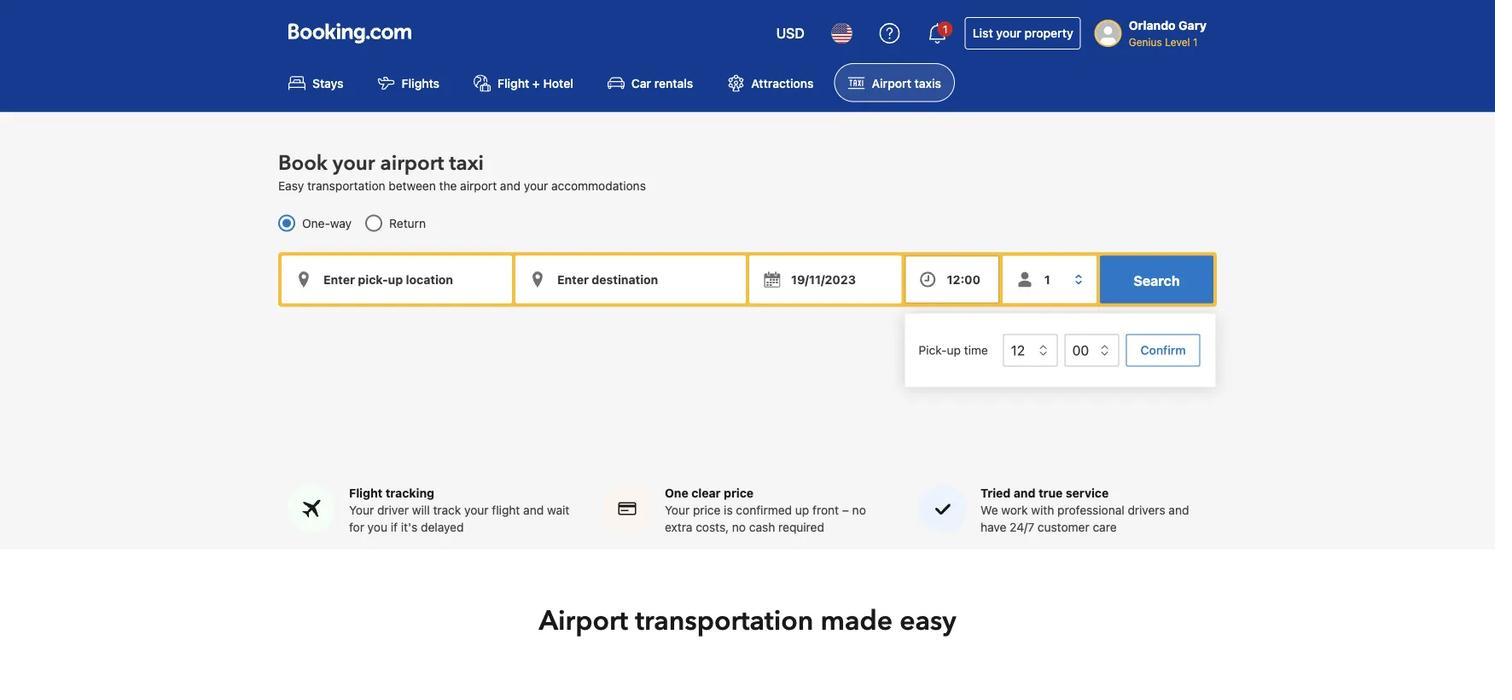 Task type: locate. For each thing, give the bounding box(es) containing it.
1 vertical spatial no
[[732, 520, 746, 534]]

0 vertical spatial no
[[852, 503, 866, 517]]

Enter pick-up location text field
[[282, 255, 512, 303]]

flight tracking your driver will track your flight and wait for you if it's delayed
[[349, 486, 570, 534]]

airport
[[380, 149, 444, 177], [460, 178, 497, 192]]

1 inside button
[[943, 23, 948, 35]]

your inside flight tracking your driver will track your flight and wait for you if it's delayed
[[349, 503, 374, 517]]

19/11/2023 button
[[749, 255, 902, 303]]

pick-up time
[[919, 343, 988, 357]]

return
[[389, 216, 426, 230]]

and left wait
[[523, 503, 544, 517]]

one
[[665, 486, 689, 500]]

your right track
[[464, 503, 489, 517]]

costs,
[[696, 520, 729, 534]]

price down clear
[[693, 503, 721, 517]]

1 horizontal spatial airport
[[872, 76, 912, 90]]

0 vertical spatial airport
[[872, 76, 912, 90]]

transportation
[[307, 178, 385, 192], [635, 602, 814, 640]]

hotel
[[543, 76, 574, 90]]

12:00 button
[[905, 255, 999, 303]]

0 vertical spatial price
[[724, 486, 754, 500]]

easy
[[278, 178, 304, 192]]

1 horizontal spatial 1
[[1193, 36, 1198, 48]]

airport
[[872, 76, 912, 90], [539, 602, 628, 640]]

1 left list
[[943, 23, 948, 35]]

1 vertical spatial up
[[795, 503, 809, 517]]

1 down 'gary'
[[1193, 36, 1198, 48]]

airport taxis
[[872, 76, 941, 90]]

your inside one clear price your price is confirmed up front – no extra costs, no cash required
[[665, 503, 690, 517]]

no right –
[[852, 503, 866, 517]]

book
[[278, 149, 328, 177]]

1 your from the left
[[349, 503, 374, 517]]

wait
[[547, 503, 570, 517]]

car
[[632, 76, 651, 90]]

if
[[391, 520, 398, 534]]

taxi
[[449, 149, 484, 177]]

1 horizontal spatial flight
[[498, 76, 529, 90]]

0 vertical spatial transportation
[[307, 178, 385, 192]]

for
[[349, 520, 364, 534]]

made
[[821, 602, 893, 640]]

orlando
[[1129, 18, 1176, 32]]

1 horizontal spatial your
[[665, 503, 690, 517]]

1 vertical spatial airport
[[460, 178, 497, 192]]

1 vertical spatial flight
[[349, 486, 383, 500]]

clear
[[692, 486, 721, 500]]

airport down taxi
[[460, 178, 497, 192]]

tried and true service we work with professional drivers and have 24/7 customer care
[[981, 486, 1189, 534]]

flight
[[498, 76, 529, 90], [349, 486, 383, 500]]

flight for flight + hotel
[[498, 76, 529, 90]]

1
[[943, 23, 948, 35], [1193, 36, 1198, 48]]

flight up driver
[[349, 486, 383, 500]]

transportation inside book your airport taxi easy transportation between the airport and your accommodations
[[307, 178, 385, 192]]

airport up the between
[[380, 149, 444, 177]]

way
[[330, 216, 352, 230]]

true
[[1039, 486, 1063, 500]]

0 vertical spatial up
[[947, 343, 961, 357]]

1 vertical spatial 1
[[1193, 36, 1198, 48]]

1 button
[[917, 13, 958, 54]]

0 horizontal spatial no
[[732, 520, 746, 534]]

stays link
[[275, 63, 357, 102]]

time
[[964, 343, 988, 357]]

no
[[852, 503, 866, 517], [732, 520, 746, 534]]

up left time on the bottom of page
[[947, 343, 961, 357]]

up
[[947, 343, 961, 357], [795, 503, 809, 517]]

tracking
[[386, 486, 434, 500]]

customer
[[1038, 520, 1090, 534]]

the
[[439, 178, 457, 192]]

price up is
[[724, 486, 754, 500]]

0 vertical spatial flight
[[498, 76, 529, 90]]

have
[[981, 520, 1007, 534]]

0 horizontal spatial airport
[[539, 602, 628, 640]]

track
[[433, 503, 461, 517]]

0 horizontal spatial flight
[[349, 486, 383, 500]]

your down one
[[665, 503, 690, 517]]

flights link
[[364, 63, 453, 102]]

flight + hotel link
[[460, 63, 587, 102]]

flight inside flight tracking your driver will track your flight and wait for you if it's delayed
[[349, 486, 383, 500]]

12:00
[[947, 272, 981, 286]]

search
[[1134, 272, 1180, 288]]

and right the
[[500, 178, 521, 192]]

up up required
[[795, 503, 809, 517]]

+
[[533, 76, 540, 90]]

usd
[[776, 25, 805, 41]]

0 vertical spatial airport
[[380, 149, 444, 177]]

1 vertical spatial price
[[693, 503, 721, 517]]

0 vertical spatial 1
[[943, 23, 948, 35]]

1 horizontal spatial no
[[852, 503, 866, 517]]

no down is
[[732, 520, 746, 534]]

1 vertical spatial transportation
[[635, 602, 814, 640]]

0 horizontal spatial up
[[795, 503, 809, 517]]

is
[[724, 503, 733, 517]]

we
[[981, 503, 998, 517]]

flight
[[492, 503, 520, 517]]

0 horizontal spatial your
[[349, 503, 374, 517]]

0 horizontal spatial 1
[[943, 23, 948, 35]]

confirm button
[[1127, 334, 1201, 366]]

delayed
[[421, 520, 464, 534]]

and
[[500, 178, 521, 192], [1014, 486, 1036, 500], [523, 503, 544, 517], [1169, 503, 1189, 517]]

one clear price your price is confirmed up front – no extra costs, no cash required
[[665, 486, 866, 534]]

front
[[813, 503, 839, 517]]

your up for at left bottom
[[349, 503, 374, 517]]

taxis
[[915, 76, 941, 90]]

1 horizontal spatial up
[[947, 343, 961, 357]]

and inside book your airport taxi easy transportation between the airport and your accommodations
[[500, 178, 521, 192]]

price
[[724, 486, 754, 500], [693, 503, 721, 517]]

1 vertical spatial airport
[[539, 602, 628, 640]]

2 your from the left
[[665, 503, 690, 517]]

attractions
[[751, 76, 814, 90]]

confirm
[[1141, 343, 1186, 357]]

flight left +
[[498, 76, 529, 90]]

0 horizontal spatial transportation
[[307, 178, 385, 192]]

one-way
[[302, 216, 352, 230]]

work
[[1002, 503, 1028, 517]]

airport for airport transportation made easy
[[539, 602, 628, 640]]

your
[[349, 503, 374, 517], [665, 503, 690, 517]]

your
[[996, 26, 1022, 40], [333, 149, 375, 177], [524, 178, 548, 192], [464, 503, 489, 517]]

0 horizontal spatial price
[[693, 503, 721, 517]]

airport for airport taxis
[[872, 76, 912, 90]]

1 horizontal spatial transportation
[[635, 602, 814, 640]]

accommodations
[[551, 178, 646, 192]]



Task type: describe. For each thing, give the bounding box(es) containing it.
and up the work
[[1014, 486, 1036, 500]]

attractions link
[[714, 63, 828, 102]]

list
[[973, 26, 993, 40]]

rentals
[[655, 76, 693, 90]]

cash
[[749, 520, 775, 534]]

with
[[1031, 503, 1054, 517]]

will
[[412, 503, 430, 517]]

care
[[1093, 520, 1117, 534]]

flight for flight tracking your driver will track your flight and wait for you if it's delayed
[[349, 486, 383, 500]]

professional
[[1058, 503, 1125, 517]]

booking.com online hotel reservations image
[[289, 23, 411, 44]]

orlando gary genius level 1
[[1129, 18, 1207, 48]]

confirmed
[[736, 503, 792, 517]]

extra
[[665, 520, 693, 534]]

your inside flight tracking your driver will track your flight and wait for you if it's delayed
[[464, 503, 489, 517]]

property
[[1025, 26, 1074, 40]]

1 inside orlando gary genius level 1
[[1193, 36, 1198, 48]]

pick-
[[919, 343, 947, 357]]

drivers
[[1128, 503, 1166, 517]]

level
[[1165, 36, 1190, 48]]

usd button
[[766, 13, 815, 54]]

car rentals link
[[594, 63, 707, 102]]

airport transportation made easy
[[539, 602, 957, 640]]

24/7
[[1010, 520, 1035, 534]]

up inside one clear price your price is confirmed up front – no extra costs, no cash required
[[795, 503, 809, 517]]

list your property link
[[965, 17, 1081, 50]]

driver
[[377, 503, 409, 517]]

required
[[779, 520, 825, 534]]

your right list
[[996, 26, 1022, 40]]

and inside flight tracking your driver will track your flight and wait for you if it's delayed
[[523, 503, 544, 517]]

0 horizontal spatial airport
[[380, 149, 444, 177]]

your left "accommodations"
[[524, 178, 548, 192]]

and right drivers
[[1169, 503, 1189, 517]]

–
[[842, 503, 849, 517]]

airport taxis link
[[834, 63, 955, 102]]

Enter destination text field
[[516, 255, 746, 303]]

book your airport taxi easy transportation between the airport and your accommodations
[[278, 149, 646, 192]]

one-
[[302, 216, 330, 230]]

search button
[[1100, 255, 1214, 303]]

1 horizontal spatial airport
[[460, 178, 497, 192]]

tried
[[981, 486, 1011, 500]]

easy
[[900, 602, 957, 640]]

between
[[389, 178, 436, 192]]

flights
[[402, 76, 440, 90]]

flight + hotel
[[498, 76, 574, 90]]

1 horizontal spatial price
[[724, 486, 754, 500]]

it's
[[401, 520, 418, 534]]

you
[[368, 520, 388, 534]]

genius
[[1129, 36, 1162, 48]]

service
[[1066, 486, 1109, 500]]

your right the book at the left
[[333, 149, 375, 177]]

19/11/2023
[[791, 272, 856, 286]]

car rentals
[[632, 76, 693, 90]]

stays
[[312, 76, 344, 90]]

gary
[[1179, 18, 1207, 32]]

list your property
[[973, 26, 1074, 40]]



Task type: vqa. For each thing, say whether or not it's contained in the screenshot.
rightmost Your
yes



